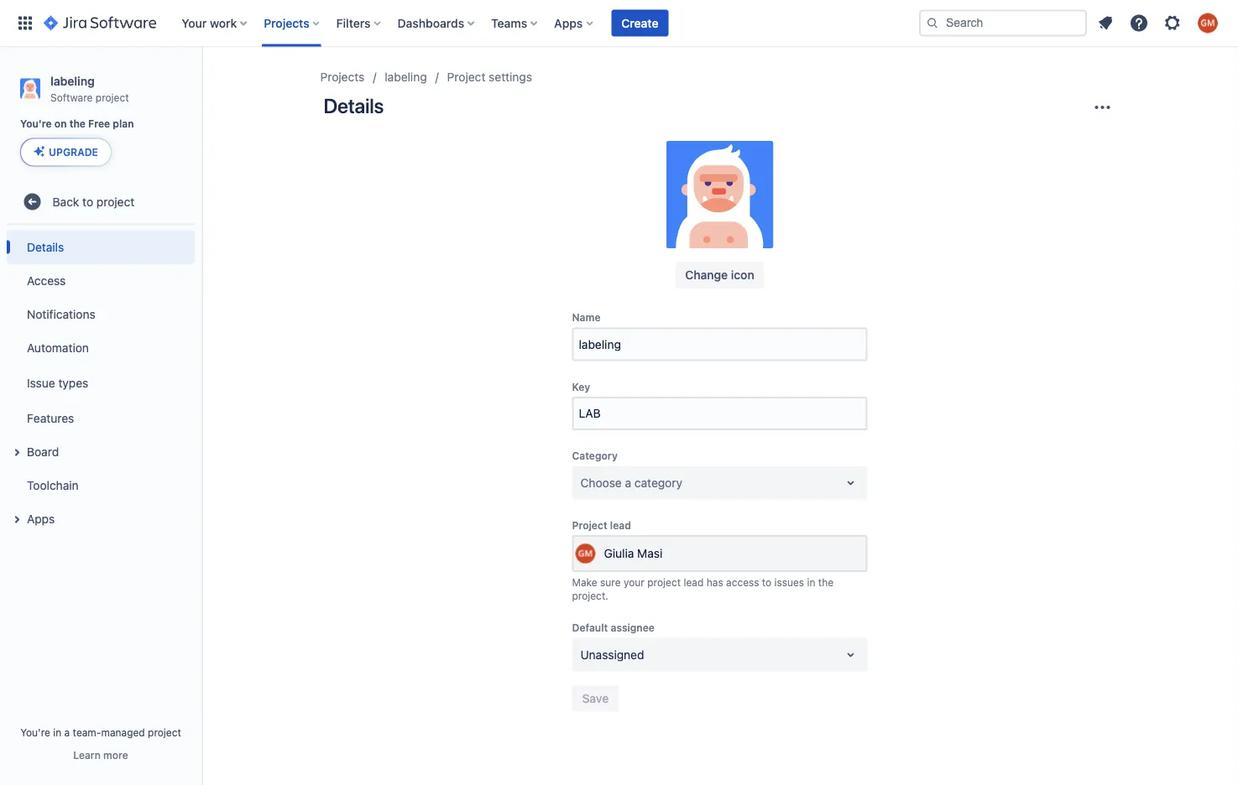 Task type: describe. For each thing, give the bounding box(es) containing it.
default
[[572, 623, 608, 634]]

open image
[[841, 645, 861, 665]]

you're for you're in a team-managed project
[[20, 727, 50, 739]]

0 horizontal spatial lead
[[610, 520, 631, 532]]

apps button
[[549, 10, 600, 37]]

change icon
[[685, 268, 755, 282]]

help image
[[1129, 13, 1150, 33]]

you're in a team-managed project
[[20, 727, 181, 739]]

you're on the free plan
[[20, 118, 134, 130]]

project inside labeling software project
[[96, 91, 129, 103]]

choose a category
[[581, 476, 683, 490]]

managed
[[101, 727, 145, 739]]

expand image
[[7, 510, 27, 530]]

plan
[[113, 118, 134, 130]]

on
[[54, 118, 67, 130]]

Category text field
[[581, 475, 584, 492]]

projects button
[[259, 10, 326, 37]]

primary element
[[10, 0, 920, 47]]

back to project link
[[7, 185, 195, 219]]

more image
[[1093, 97, 1113, 118]]

sure
[[600, 577, 621, 589]]

Key field
[[574, 399, 866, 429]]

0 vertical spatial a
[[625, 476, 632, 490]]

category
[[572, 450, 618, 462]]

search image
[[926, 16, 940, 30]]

apps inside apps button
[[27, 512, 55, 526]]

project for project settings
[[447, 70, 486, 84]]

group containing details
[[7, 225, 195, 541]]

create
[[622, 16, 659, 30]]

more
[[103, 750, 128, 762]]

Search field
[[920, 10, 1087, 37]]

project inside make sure your project lead has access to issues in the project.
[[648, 577, 681, 589]]

projects link
[[320, 67, 365, 87]]

unassigned
[[581, 648, 644, 662]]

assignee
[[611, 623, 655, 634]]

create button
[[612, 10, 669, 37]]

team-
[[73, 727, 101, 739]]

name
[[572, 312, 601, 324]]

Name field
[[574, 330, 866, 360]]

toolchain
[[27, 479, 79, 492]]

open image
[[841, 473, 861, 493]]

masi
[[638, 547, 663, 561]]

notifications image
[[1096, 13, 1116, 33]]

key
[[572, 381, 590, 393]]

appswitcher icon image
[[15, 13, 35, 33]]

work
[[210, 16, 237, 30]]

issue types link
[[7, 365, 195, 402]]

your work button
[[177, 10, 254, 37]]

features
[[27, 411, 74, 425]]

learn more button
[[73, 749, 128, 762]]

project.
[[572, 590, 609, 602]]

dashboards
[[398, 16, 464, 30]]

choose
[[581, 476, 622, 490]]

access link
[[7, 264, 195, 298]]

automation link
[[7, 331, 195, 365]]

default assignee
[[572, 623, 655, 634]]

notifications link
[[7, 298, 195, 331]]

the inside make sure your project lead has access to issues in the project.
[[819, 577, 834, 589]]

labeling software project
[[50, 74, 129, 103]]

Default assignee text field
[[581, 647, 584, 664]]



Task type: vqa. For each thing, say whether or not it's contained in the screenshot.
You're in a team-managed project
yes



Task type: locate. For each thing, give the bounding box(es) containing it.
1 vertical spatial to
[[762, 577, 772, 589]]

0 horizontal spatial the
[[69, 118, 86, 130]]

0 horizontal spatial project
[[447, 70, 486, 84]]

labeling up software
[[50, 74, 95, 88]]

details
[[324, 94, 384, 118], [27, 240, 64, 254]]

0 vertical spatial projects
[[264, 16, 310, 30]]

0 horizontal spatial details
[[27, 240, 64, 254]]

in right issues
[[807, 577, 816, 589]]

labeling for labeling
[[385, 70, 427, 84]]

0 horizontal spatial a
[[64, 727, 70, 739]]

your work
[[182, 16, 237, 30]]

1 horizontal spatial projects
[[320, 70, 365, 84]]

projects right work at left
[[264, 16, 310, 30]]

icon
[[731, 268, 755, 282]]

learn more
[[73, 750, 128, 762]]

to left issues
[[762, 577, 772, 589]]

lead inside make sure your project lead has access to issues in the project.
[[684, 577, 704, 589]]

1 vertical spatial project
[[572, 520, 608, 532]]

apps inside apps popup button
[[554, 16, 583, 30]]

1 you're from the top
[[20, 118, 52, 130]]

0 vertical spatial in
[[807, 577, 816, 589]]

1 vertical spatial the
[[819, 577, 834, 589]]

issue types
[[27, 376, 88, 390]]

apps down toolchain
[[27, 512, 55, 526]]

1 horizontal spatial to
[[762, 577, 772, 589]]

apps button
[[7, 502, 195, 536]]

projects inside popup button
[[264, 16, 310, 30]]

settings image
[[1163, 13, 1183, 33]]

1 vertical spatial lead
[[684, 577, 704, 589]]

you're for you're on the free plan
[[20, 118, 52, 130]]

1 horizontal spatial apps
[[554, 16, 583, 30]]

0 vertical spatial details
[[324, 94, 384, 118]]

project right your
[[648, 577, 681, 589]]

your
[[624, 577, 645, 589]]

types
[[58, 376, 88, 390]]

to
[[82, 195, 93, 209], [762, 577, 772, 589]]

project
[[447, 70, 486, 84], [572, 520, 608, 532]]

a
[[625, 476, 632, 490], [64, 727, 70, 739]]

0 horizontal spatial projects
[[264, 16, 310, 30]]

category
[[635, 476, 683, 490]]

1 vertical spatial projects
[[320, 70, 365, 84]]

0 vertical spatial the
[[69, 118, 86, 130]]

projects for projects popup button
[[264, 16, 310, 30]]

expand image
[[7, 443, 27, 463]]

project right managed
[[148, 727, 181, 739]]

apps
[[554, 16, 583, 30], [27, 512, 55, 526]]

labeling link
[[385, 67, 427, 87]]

0 horizontal spatial apps
[[27, 512, 55, 526]]

0 vertical spatial lead
[[610, 520, 631, 532]]

0 vertical spatial apps
[[554, 16, 583, 30]]

has
[[707, 577, 724, 589]]

project up plan
[[96, 91, 129, 103]]

the right on
[[69, 118, 86, 130]]

lead
[[610, 520, 631, 532], [684, 577, 704, 589]]

teams button
[[486, 10, 544, 37]]

1 vertical spatial in
[[53, 727, 62, 739]]

0 vertical spatial to
[[82, 195, 93, 209]]

1 horizontal spatial lead
[[684, 577, 704, 589]]

upgrade
[[49, 146, 98, 158]]

teams
[[491, 16, 527, 30]]

dashboards button
[[393, 10, 481, 37]]

automation
[[27, 341, 89, 355]]

details link
[[7, 230, 195, 264]]

apps right teams popup button in the left top of the page
[[554, 16, 583, 30]]

projects
[[264, 16, 310, 30], [320, 70, 365, 84]]

learn
[[73, 750, 101, 762]]

a right choose
[[625, 476, 632, 490]]

labeling for labeling software project
[[50, 74, 95, 88]]

you're left on
[[20, 118, 52, 130]]

group
[[7, 225, 195, 541]]

0 vertical spatial project
[[447, 70, 486, 84]]

issue
[[27, 376, 55, 390]]

your
[[182, 16, 207, 30]]

2 you're from the top
[[20, 727, 50, 739]]

project left settings
[[447, 70, 486, 84]]

to right back
[[82, 195, 93, 209]]

banner containing your work
[[0, 0, 1239, 47]]

in inside make sure your project lead has access to issues in the project.
[[807, 577, 816, 589]]

software
[[50, 91, 93, 103]]

project up giulia masi image
[[572, 520, 608, 532]]

banner
[[0, 0, 1239, 47]]

make sure your project lead has access to issues in the project.
[[572, 577, 834, 602]]

board
[[27, 445, 59, 459]]

you're left 'team-'
[[20, 727, 50, 739]]

1 vertical spatial a
[[64, 727, 70, 739]]

1 horizontal spatial a
[[625, 476, 632, 490]]

project settings link
[[447, 67, 532, 87]]

labeling inside labeling software project
[[50, 74, 95, 88]]

access
[[726, 577, 759, 589]]

project for project lead
[[572, 520, 608, 532]]

the
[[69, 118, 86, 130], [819, 577, 834, 589]]

your profile and settings image
[[1198, 13, 1218, 33]]

giulia masi
[[604, 547, 663, 561]]

0 horizontal spatial labeling
[[50, 74, 95, 88]]

details up the access
[[27, 240, 64, 254]]

giulia masi image
[[576, 544, 596, 564]]

features link
[[7, 402, 195, 435]]

0 horizontal spatial in
[[53, 727, 62, 739]]

labeling down dashboards on the left
[[385, 70, 427, 84]]

make
[[572, 577, 598, 589]]

project settings
[[447, 70, 532, 84]]

lead left the has
[[684, 577, 704, 589]]

1 horizontal spatial labeling
[[385, 70, 427, 84]]

1 horizontal spatial in
[[807, 577, 816, 589]]

change
[[685, 268, 728, 282]]

back to project
[[53, 195, 135, 209]]

in left 'team-'
[[53, 727, 62, 739]]

1 horizontal spatial details
[[324, 94, 384, 118]]

filters
[[336, 16, 371, 30]]

giulia
[[604, 547, 634, 561]]

0 vertical spatial you're
[[20, 118, 52, 130]]

settings
[[489, 70, 532, 84]]

project avatar image
[[666, 141, 774, 249]]

filters button
[[331, 10, 388, 37]]

board button
[[7, 435, 195, 469]]

lead up giulia
[[610, 520, 631, 532]]

sidebar navigation image
[[183, 67, 220, 101]]

you're
[[20, 118, 52, 130], [20, 727, 50, 739]]

to inside make sure your project lead has access to issues in the project.
[[762, 577, 772, 589]]

free
[[88, 118, 110, 130]]

the right issues
[[819, 577, 834, 589]]

issues
[[775, 577, 805, 589]]

1 vertical spatial you're
[[20, 727, 50, 739]]

notifications
[[27, 307, 95, 321]]

projects down filters
[[320, 70, 365, 84]]

1 horizontal spatial project
[[572, 520, 608, 532]]

project lead
[[572, 520, 631, 532]]

in
[[807, 577, 816, 589], [53, 727, 62, 739]]

details inside details link
[[27, 240, 64, 254]]

1 vertical spatial apps
[[27, 512, 55, 526]]

projects for projects link
[[320, 70, 365, 84]]

jira software image
[[44, 13, 156, 33], [44, 13, 156, 33]]

back
[[53, 195, 79, 209]]

details down projects link
[[324, 94, 384, 118]]

change icon button
[[675, 262, 765, 289]]

access
[[27, 274, 66, 288]]

labeling
[[385, 70, 427, 84], [50, 74, 95, 88]]

upgrade button
[[21, 139, 111, 166]]

1 horizontal spatial the
[[819, 577, 834, 589]]

0 horizontal spatial to
[[82, 195, 93, 209]]

1 vertical spatial details
[[27, 240, 64, 254]]

a left 'team-'
[[64, 727, 70, 739]]

toolchain link
[[7, 469, 195, 502]]

project
[[96, 91, 129, 103], [96, 195, 135, 209], [648, 577, 681, 589], [148, 727, 181, 739]]

project up details link
[[96, 195, 135, 209]]



